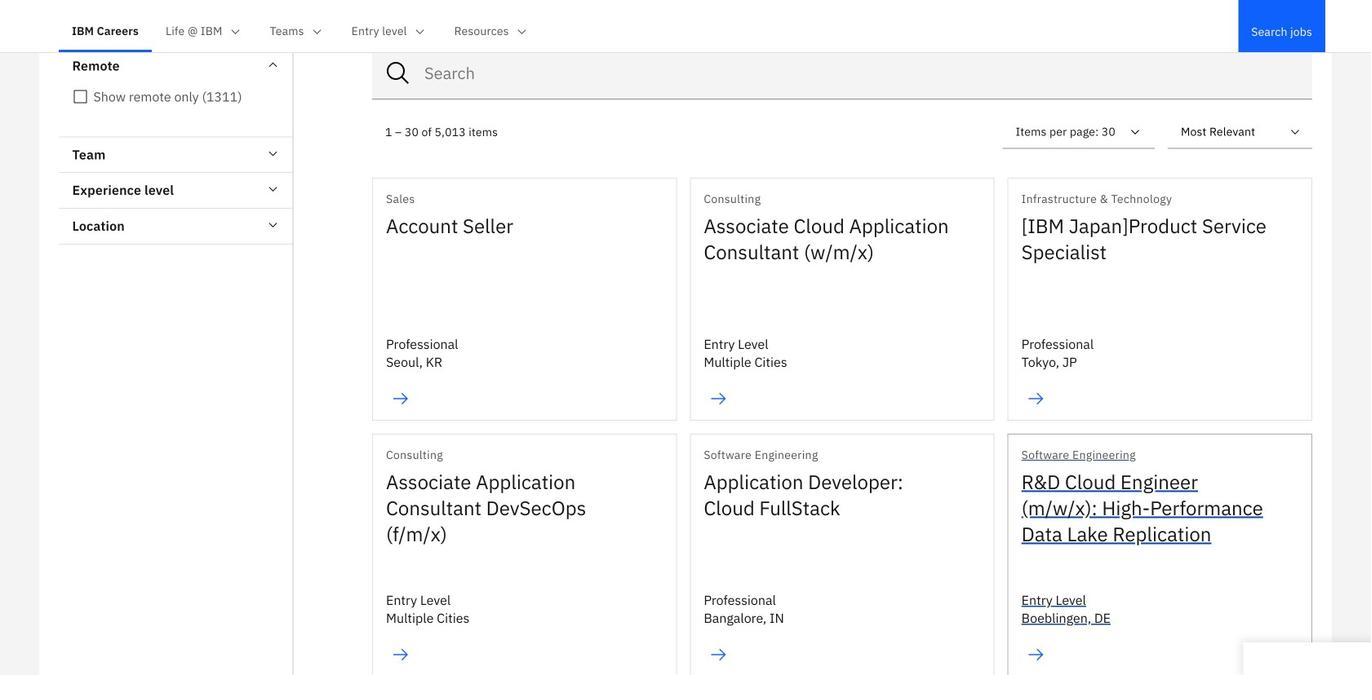 Task type: vqa. For each thing, say whether or not it's contained in the screenshot.
"Open Cookie Preferences Modal" section at the right bottom of the page
yes



Task type: locate. For each thing, give the bounding box(es) containing it.
open cookie preferences modal section
[[1244, 643, 1372, 676]]



